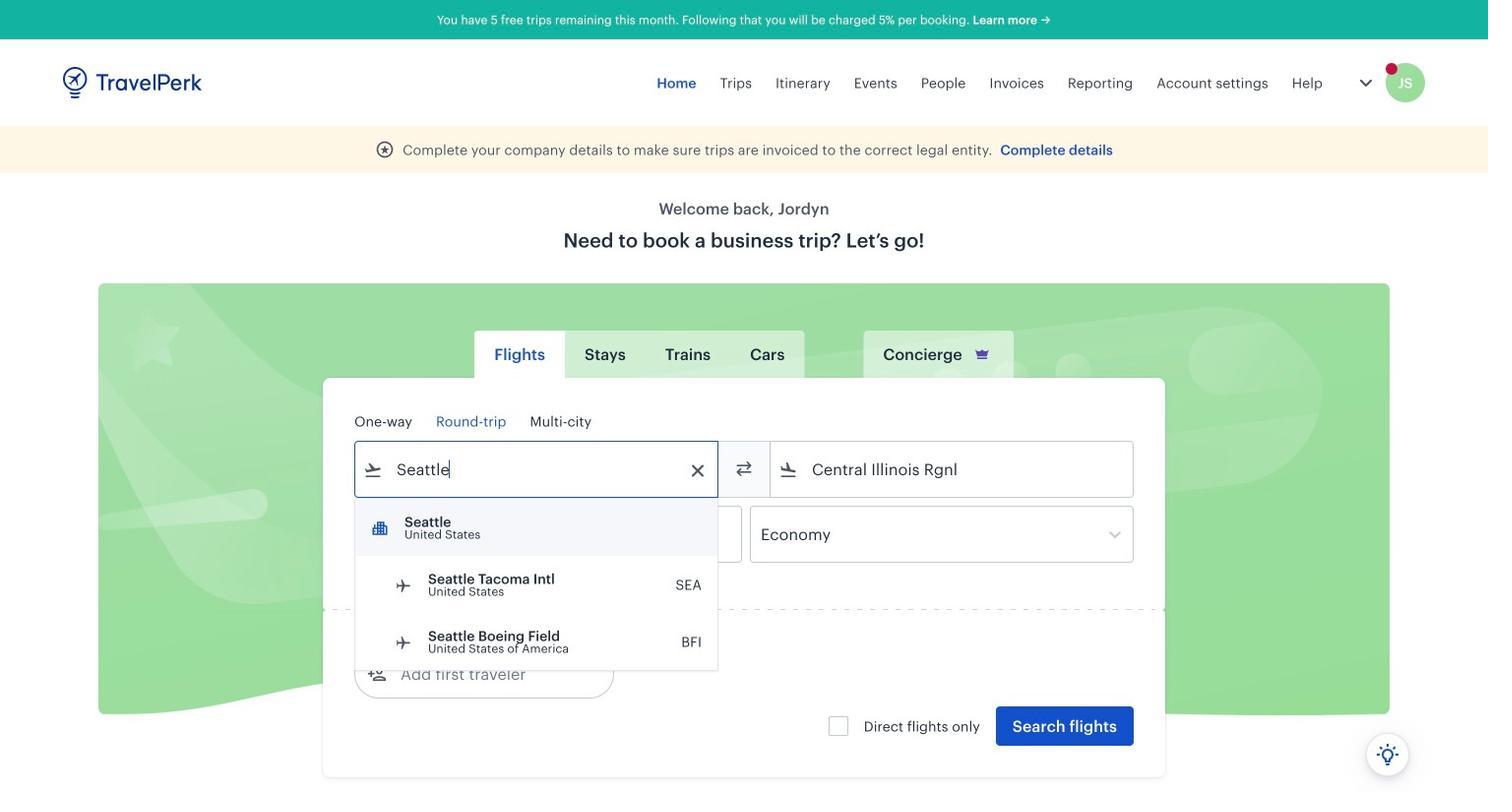 Task type: describe. For each thing, give the bounding box(es) containing it.
To search field
[[798, 454, 1107, 485]]



Task type: locate. For each thing, give the bounding box(es) containing it.
Add first traveler search field
[[387, 659, 592, 690]]

Return text field
[[500, 507, 602, 562]]

Depart text field
[[383, 507, 485, 562]]

From search field
[[383, 454, 692, 485]]



Task type: vqa. For each thing, say whether or not it's contained in the screenshot.
Depart text field on the left of page
yes



